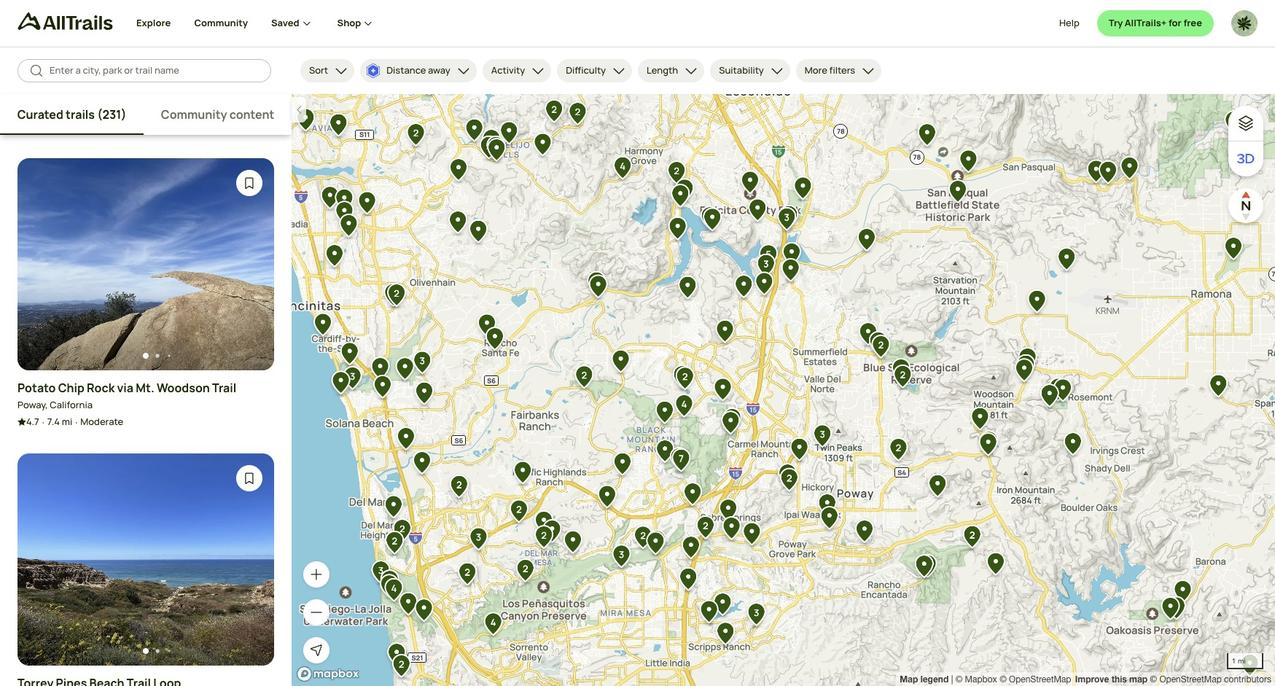 Task type: describe. For each thing, give the bounding box(es) containing it.
free
[[1184, 16, 1202, 29]]

© openstreetmap link
[[1000, 674, 1071, 685]]

help
[[1059, 16, 1080, 29]]

kendall image
[[1232, 10, 1258, 36]]

navigate next image
[[242, 552, 257, 567]]

trail
[[212, 380, 236, 396]]

curated trails (231)
[[17, 106, 127, 122]]

add to list image
[[242, 471, 257, 485]]

map
[[900, 674, 918, 685]]

enable 3d map image
[[1237, 150, 1255, 168]]

map legend link
[[900, 674, 951, 685]]

difficulty button
[[557, 59, 632, 82]]

1 mi
[[1232, 656, 1246, 665]]

list containing map legend
[[900, 672, 1272, 686]]

more filters
[[805, 64, 855, 77]]

community content
[[161, 106, 274, 122]]

7.4
[[47, 415, 60, 428]]

activity
[[491, 64, 525, 77]]

community link
[[194, 0, 248, 47]]

potato chip rock via mt. woodson trail poway, california
[[17, 380, 236, 411]]

legend
[[921, 674, 949, 685]]

filters
[[829, 64, 855, 77]]

length button
[[638, 59, 705, 82]]

mt.
[[136, 380, 154, 396]]

potato
[[17, 380, 56, 396]]

1 · from the left
[[42, 416, 44, 429]]

map legend | © mapbox © openstreetmap improve this map © openstreetmap contributors
[[900, 674, 1272, 685]]

add to list image
[[242, 176, 257, 190]]

explore
[[136, 16, 171, 29]]

saved button
[[271, 0, 337, 47]]

help link
[[1059, 10, 1080, 36]]

sort button
[[300, 59, 355, 82]]

shop button
[[337, 0, 376, 47]]

© mapbox link
[[956, 674, 997, 685]]

shop
[[337, 16, 361, 29]]

explore link
[[136, 0, 171, 47]]

moderate
[[80, 415, 123, 428]]

2 · from the left
[[75, 416, 77, 429]]

away
[[428, 64, 450, 77]]

alltrails link
[[17, 12, 136, 36]]

zoom map out image
[[309, 605, 324, 620]]

reset north and pitch image
[[1232, 191, 1261, 220]]



Task type: locate. For each thing, give the bounding box(es) containing it.
poway,
[[17, 398, 48, 411]]

zoom map in image
[[309, 567, 324, 582]]

©
[[956, 674, 963, 685], [1000, 674, 1007, 685], [1150, 674, 1157, 685]]

community for community
[[194, 16, 248, 29]]

via
[[117, 380, 133, 396]]

try
[[1109, 16, 1123, 29]]

tab list
[[0, 94, 292, 135]]

· left 7.4
[[42, 416, 44, 429]]

suitability button
[[710, 59, 790, 82]]

difficulty
[[566, 64, 606, 77]]

saved
[[271, 16, 299, 29]]

4.7
[[26, 415, 39, 428]]

alltrails+
[[1125, 16, 1167, 29]]

4.7 · 7.4 mi · moderate
[[26, 415, 123, 429]]

openstreetmap left improve
[[1009, 674, 1071, 685]]

mi right 1
[[1238, 656, 1246, 665]]

curated
[[17, 106, 63, 122]]

activity button
[[483, 59, 551, 82]]

2 navigate previous image from the top
[[35, 552, 50, 567]]

community
[[194, 16, 248, 29], [161, 106, 227, 122]]

suitability
[[719, 64, 764, 77]]

None search field
[[17, 59, 271, 82]]

navigate next image
[[242, 257, 257, 272]]

© right mapbox
[[1000, 674, 1007, 685]]

1 vertical spatial navigate previous image
[[35, 552, 50, 567]]

tab list containing curated trails (231)
[[0, 94, 292, 135]]

3 © from the left
[[1150, 674, 1157, 685]]

0 horizontal spatial mi
[[62, 415, 72, 428]]

improve this map link
[[1075, 674, 1148, 685]]

mapbox
[[965, 674, 997, 685]]

·
[[42, 416, 44, 429], [75, 416, 77, 429]]

more filters button
[[796, 59, 882, 82]]

1 navigate previous image from the top
[[35, 257, 50, 272]]

0 horizontal spatial openstreetmap
[[1009, 674, 1071, 685]]

navigate previous image
[[35, 257, 50, 272], [35, 552, 50, 567]]

mi
[[62, 415, 72, 428], [1238, 656, 1246, 665]]

sort
[[309, 64, 328, 77]]

© right map
[[1150, 674, 1157, 685]]

1 horizontal spatial ·
[[75, 416, 77, 429]]

chip
[[58, 380, 84, 396]]

1 vertical spatial community
[[161, 106, 227, 122]]

0 vertical spatial mi
[[62, 415, 72, 428]]

community inside tab
[[161, 106, 227, 122]]

distance
[[387, 64, 426, 77]]

openstreetmap
[[1009, 674, 1071, 685], [1160, 674, 1222, 685]]

current location image
[[309, 643, 324, 658]]

community content tab
[[144, 94, 292, 135]]

this
[[1112, 674, 1127, 685]]

1 horizontal spatial ©
[[1000, 674, 1007, 685]]

try alltrails+ for free
[[1109, 16, 1202, 29]]

Enter a city, park or trail name field
[[50, 64, 260, 78]]

shop link
[[337, 0, 376, 47]]

saved link
[[271, 0, 314, 47]]

map options image
[[1237, 114, 1255, 132]]

improve
[[1075, 674, 1109, 685]]

length
[[647, 64, 678, 77]]

0 vertical spatial community
[[194, 16, 248, 29]]

1 openstreetmap from the left
[[1009, 674, 1071, 685]]

rock
[[87, 380, 115, 396]]

|
[[951, 674, 953, 685]]

© openstreetmap contributors link
[[1150, 674, 1272, 685]]

alltrails image
[[17, 12, 113, 30]]

distance away
[[387, 64, 450, 77]]

content
[[229, 106, 274, 122]]

try alltrails+ for free link
[[1097, 10, 1214, 36]]

© right the |
[[956, 674, 963, 685]]

2 horizontal spatial ©
[[1150, 674, 1157, 685]]

contributors
[[1224, 674, 1272, 685]]

openstreetmap right map
[[1160, 674, 1222, 685]]

community for community content
[[161, 106, 227, 122]]

0 vertical spatial navigate previous image
[[35, 257, 50, 272]]

trails
[[66, 106, 95, 122]]

map
[[1129, 674, 1148, 685]]

california
[[50, 398, 93, 411]]

distance away button
[[360, 59, 477, 82]]

1
[[1232, 656, 1236, 665]]

mi inside 4.7 · 7.4 mi · moderate
[[62, 415, 72, 428]]

2 openstreetmap from the left
[[1160, 674, 1222, 685]]

curated trails (231) tab
[[0, 94, 144, 135]]

more
[[805, 64, 828, 77]]

1 horizontal spatial openstreetmap
[[1160, 674, 1222, 685]]

1 horizontal spatial mi
[[1238, 656, 1246, 665]]

woodson
[[157, 380, 210, 396]]

for
[[1169, 16, 1182, 29]]

mi right 7.4
[[62, 415, 72, 428]]

close this dialog image
[[1236, 624, 1250, 639]]

list
[[900, 672, 1272, 686]]

(231)
[[97, 106, 127, 122]]

community left content at the left top of page
[[161, 106, 227, 122]]

0 horizontal spatial ©
[[956, 674, 963, 685]]

1 © from the left
[[956, 674, 963, 685]]

· down california
[[75, 416, 77, 429]]

navigate previous image for navigate next icon
[[35, 552, 50, 567]]

navigate previous image for navigate next image
[[35, 257, 50, 272]]

0 horizontal spatial ·
[[42, 416, 44, 429]]

1 vertical spatial mi
[[1238, 656, 1246, 665]]

dialog
[[0, 0, 1275, 686]]

community left saved
[[194, 16, 248, 29]]

2 © from the left
[[1000, 674, 1007, 685]]

map region
[[292, 94, 1275, 686]]



Task type: vqa. For each thing, say whether or not it's contained in the screenshot.
for
yes



